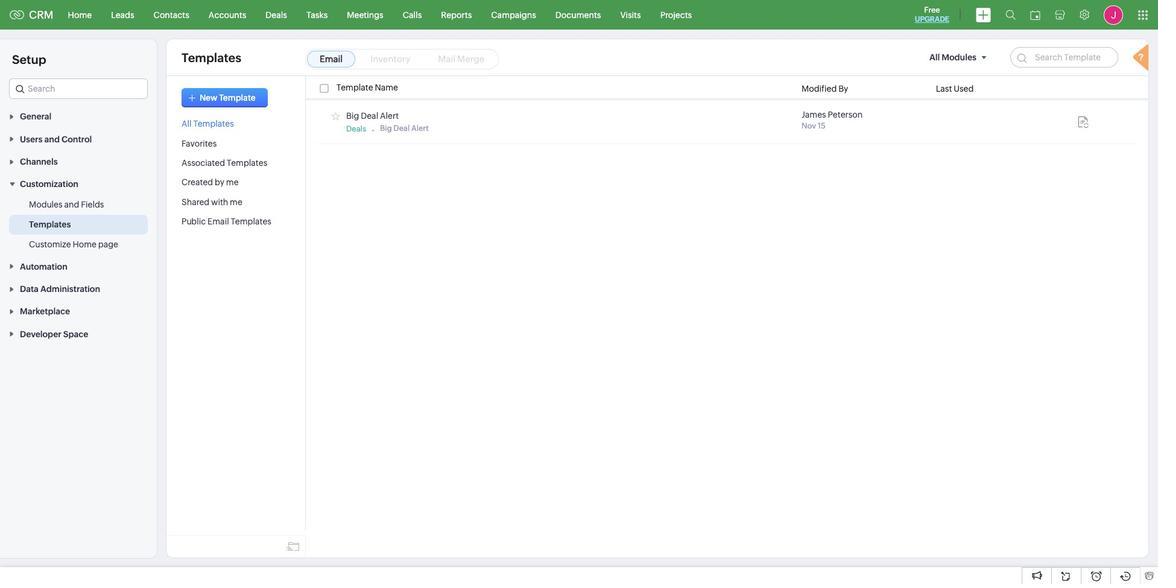 Task type: vqa. For each thing, say whether or not it's contained in the screenshot.
leftmost Ben Nelson
no



Task type: describe. For each thing, give the bounding box(es) containing it.
Search text field
[[10, 79, 147, 98]]

me for shared with me
[[230, 197, 242, 207]]

shared with me
[[182, 197, 242, 207]]

favorites
[[182, 139, 217, 148]]

Search Template text field
[[1011, 47, 1119, 68]]

profile element
[[1097, 0, 1131, 29]]

0 horizontal spatial deals
[[266, 10, 287, 20]]

new
[[200, 93, 218, 103]]

data administration
[[20, 284, 100, 294]]

reports link
[[432, 0, 482, 29]]

modified by
[[802, 84, 848, 94]]

1 horizontal spatial alert
[[411, 123, 429, 133]]

0 vertical spatial big deal alert
[[346, 111, 399, 120]]

tasks link
[[297, 0, 337, 29]]

channels button
[[0, 150, 157, 173]]

all templates link
[[182, 119, 234, 129]]

contacts link
[[144, 0, 199, 29]]

page
[[98, 240, 118, 249]]

fields
[[81, 200, 104, 210]]

projects
[[660, 10, 692, 20]]

public email templates link
[[182, 217, 271, 226]]

by
[[839, 84, 848, 94]]

users and control button
[[0, 128, 157, 150]]

contacts
[[154, 10, 189, 20]]

associated
[[182, 158, 225, 168]]

1 vertical spatial big deal alert
[[380, 123, 429, 133]]

leads
[[111, 10, 134, 20]]

control
[[62, 134, 92, 144]]

free upgrade
[[915, 5, 950, 24]]

james peterson nov 15
[[802, 110, 863, 131]]

and for modules
[[64, 200, 79, 210]]

all modules
[[930, 52, 977, 62]]

space
[[63, 329, 88, 339]]

1 vertical spatial deal
[[394, 123, 410, 133]]

email link
[[307, 51, 355, 68]]

crm link
[[10, 8, 53, 21]]

created by me
[[182, 178, 239, 187]]

customization region
[[0, 195, 157, 255]]

All Modules field
[[925, 47, 995, 68]]

modified
[[802, 84, 837, 94]]

peterson
[[828, 110, 863, 120]]

profile image
[[1104, 5, 1123, 24]]

create menu image
[[976, 8, 991, 22]]

create menu element
[[969, 0, 998, 29]]

new template
[[200, 93, 256, 103]]

visits link
[[611, 0, 651, 29]]

templates up favorites
[[193, 119, 234, 129]]

templates up created by me link
[[227, 158, 267, 168]]

shared with me link
[[182, 197, 242, 207]]

customize
[[29, 240, 71, 249]]

accounts link
[[199, 0, 256, 29]]

0 vertical spatial big
[[346, 111, 359, 120]]

crm
[[29, 8, 53, 21]]

james peterson link
[[802, 110, 863, 120]]

tasks
[[306, 10, 328, 20]]

me for created by me
[[226, 178, 239, 187]]

automation button
[[0, 255, 157, 277]]

general button
[[0, 105, 157, 128]]

1 vertical spatial big
[[380, 123, 392, 133]]

home link
[[58, 0, 101, 29]]

calendar image
[[1030, 10, 1041, 20]]

meetings
[[347, 10, 384, 20]]

modules inside customization region
[[29, 200, 63, 210]]

templates down shared with me link
[[231, 217, 271, 226]]

james
[[802, 110, 826, 120]]

used
[[954, 84, 974, 94]]

calls
[[403, 10, 422, 20]]

setup
[[12, 52, 46, 66]]

template inside button
[[219, 93, 256, 103]]

free
[[924, 5, 940, 14]]



Task type: locate. For each thing, give the bounding box(es) containing it.
templates up customize in the left top of the page
[[29, 220, 71, 229]]

0 horizontal spatial big
[[346, 111, 359, 120]]

template
[[337, 83, 373, 93], [219, 93, 256, 103]]

0 vertical spatial me
[[226, 178, 239, 187]]

big deal alert
[[346, 111, 399, 120], [380, 123, 429, 133]]

0 horizontal spatial email
[[208, 217, 229, 226]]

and inside dropdown button
[[44, 134, 60, 144]]

visits
[[620, 10, 641, 20]]

with
[[211, 197, 228, 207]]

me right by
[[226, 178, 239, 187]]

1 vertical spatial modules
[[29, 200, 63, 210]]

0 vertical spatial template
[[337, 83, 373, 93]]

email
[[320, 54, 343, 64], [208, 217, 229, 226]]

and inside customization region
[[64, 200, 79, 210]]

1 vertical spatial email
[[208, 217, 229, 226]]

1 vertical spatial home
[[73, 240, 97, 249]]

campaigns link
[[482, 0, 546, 29]]

campaigns
[[491, 10, 536, 20]]

associated templates
[[182, 158, 267, 168]]

0 horizontal spatial all
[[182, 119, 192, 129]]

1 vertical spatial me
[[230, 197, 242, 207]]

public email templates
[[182, 217, 271, 226]]

and for users
[[44, 134, 60, 144]]

all templates
[[182, 119, 234, 129]]

calls link
[[393, 0, 432, 29]]

and right the users
[[44, 134, 60, 144]]

1 vertical spatial all
[[182, 119, 192, 129]]

home up automation dropdown button
[[73, 240, 97, 249]]

templates inside customization region
[[29, 220, 71, 229]]

big deal alert down the template name
[[346, 111, 399, 120]]

all up favorites link at the top left
[[182, 119, 192, 129]]

customize home page
[[29, 240, 118, 249]]

developer space button
[[0, 322, 157, 345]]

alert
[[380, 111, 399, 120], [411, 123, 429, 133]]

by
[[215, 178, 224, 187]]

0 vertical spatial and
[[44, 134, 60, 144]]

1 horizontal spatial email
[[320, 54, 343, 64]]

users
[[20, 134, 43, 144]]

data administration button
[[0, 277, 157, 300]]

developer space
[[20, 329, 88, 339]]

1 horizontal spatial deals
[[346, 124, 366, 133]]

1 vertical spatial template
[[219, 93, 256, 103]]

accounts
[[209, 10, 246, 20]]

1 horizontal spatial template
[[337, 83, 373, 93]]

home right crm
[[68, 10, 92, 20]]

0 vertical spatial deal
[[361, 111, 378, 120]]

big deal alert link
[[346, 111, 399, 120]]

me right with
[[230, 197, 242, 207]]

users and control
[[20, 134, 92, 144]]

all
[[930, 52, 940, 62], [182, 119, 192, 129]]

templates up new
[[182, 50, 241, 64]]

associated templates link
[[182, 158, 267, 168]]

1 horizontal spatial and
[[64, 200, 79, 210]]

all for all templates
[[182, 119, 192, 129]]

marketplace button
[[0, 300, 157, 322]]

template name
[[337, 83, 398, 93]]

big down the template name
[[346, 111, 359, 120]]

0 horizontal spatial deal
[[361, 111, 378, 120]]

0 vertical spatial deals
[[266, 10, 287, 20]]

modules and fields link
[[29, 199, 104, 211]]

template left name on the left
[[337, 83, 373, 93]]

modules up the last used
[[942, 52, 977, 62]]

meetings link
[[337, 0, 393, 29]]

deals
[[266, 10, 287, 20], [346, 124, 366, 133]]

administration
[[40, 284, 100, 294]]

last
[[936, 84, 952, 94]]

customization button
[[0, 173, 157, 195]]

and
[[44, 134, 60, 144], [64, 200, 79, 210]]

leads link
[[101, 0, 144, 29]]

documents link
[[546, 0, 611, 29]]

search element
[[998, 0, 1023, 30]]

0 horizontal spatial and
[[44, 134, 60, 144]]

reports
[[441, 10, 472, 20]]

0 vertical spatial email
[[320, 54, 343, 64]]

email inside email link
[[320, 54, 343, 64]]

data
[[20, 284, 39, 294]]

new template button
[[182, 88, 268, 107]]

0 horizontal spatial template
[[219, 93, 256, 103]]

documents
[[556, 10, 601, 20]]

search image
[[1006, 10, 1016, 20]]

deal down the template name
[[361, 111, 378, 120]]

public
[[182, 217, 206, 226]]

developer
[[20, 329, 61, 339]]

deals down the big deal alert 'link'
[[346, 124, 366, 133]]

None field
[[9, 78, 148, 99]]

created
[[182, 178, 213, 187]]

1 horizontal spatial modules
[[942, 52, 977, 62]]

1 vertical spatial alert
[[411, 123, 429, 133]]

modules
[[942, 52, 977, 62], [29, 200, 63, 210]]

big deal alert down the big deal alert 'link'
[[380, 123, 429, 133]]

last used
[[936, 84, 974, 94]]

modules up templates link
[[29, 200, 63, 210]]

modules and fields
[[29, 200, 104, 210]]

1 horizontal spatial deal
[[394, 123, 410, 133]]

upgrade
[[915, 15, 950, 24]]

0 horizontal spatial modules
[[29, 200, 63, 210]]

deal
[[361, 111, 378, 120], [394, 123, 410, 133]]

0 horizontal spatial alert
[[380, 111, 399, 120]]

all up last
[[930, 52, 940, 62]]

templates link
[[29, 219, 71, 231]]

1 vertical spatial deals
[[346, 124, 366, 133]]

big down the big deal alert 'link'
[[380, 123, 392, 133]]

deal down the big deal alert 'link'
[[394, 123, 410, 133]]

big
[[346, 111, 359, 120], [380, 123, 392, 133]]

all for all modules
[[930, 52, 940, 62]]

0 vertical spatial all
[[930, 52, 940, 62]]

and left the fields
[[64, 200, 79, 210]]

1 vertical spatial and
[[64, 200, 79, 210]]

favorites link
[[182, 139, 217, 148]]

shared
[[182, 197, 209, 207]]

marketplace
[[20, 307, 70, 316]]

home inside "link"
[[73, 240, 97, 249]]

nov
[[802, 121, 816, 131]]

projects link
[[651, 0, 702, 29]]

email down with
[[208, 217, 229, 226]]

automation
[[20, 262, 67, 271]]

1 horizontal spatial all
[[930, 52, 940, 62]]

deals left the tasks link
[[266, 10, 287, 20]]

customization
[[20, 179, 78, 189]]

0 vertical spatial alert
[[380, 111, 399, 120]]

channels
[[20, 157, 58, 167]]

all inside 'field'
[[930, 52, 940, 62]]

general
[[20, 112, 51, 121]]

1 horizontal spatial big
[[380, 123, 392, 133]]

template right new
[[219, 93, 256, 103]]

deals link
[[256, 0, 297, 29]]

15
[[818, 121, 826, 131]]

0 vertical spatial modules
[[942, 52, 977, 62]]

email up the template name
[[320, 54, 343, 64]]

created by me link
[[182, 178, 239, 187]]

0 vertical spatial home
[[68, 10, 92, 20]]

templates
[[182, 50, 241, 64], [193, 119, 234, 129], [227, 158, 267, 168], [231, 217, 271, 226], [29, 220, 71, 229]]

customize home page link
[[29, 239, 118, 251]]

modules inside 'field'
[[942, 52, 977, 62]]

name
[[375, 83, 398, 93]]



